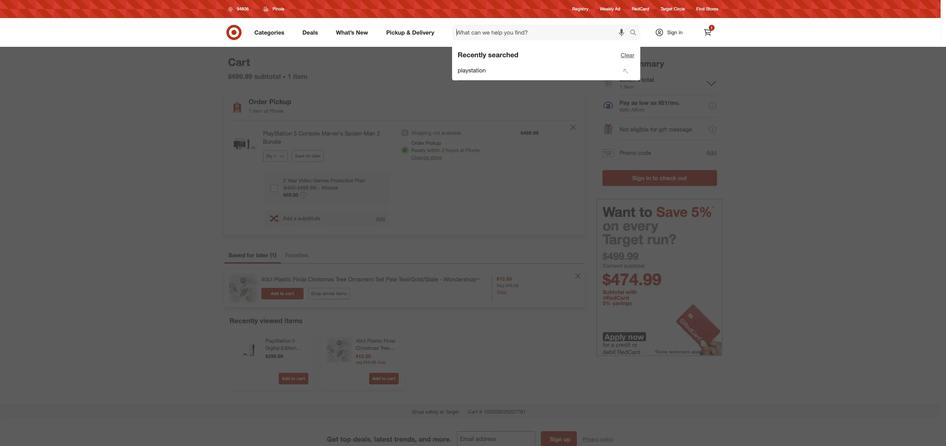 Task type: describe. For each thing, give the bounding box(es) containing it.
Store pickup radio
[[402, 147, 409, 154]]

add to cart inside 40ct plastic finial christmas tree ornament set pale teal/gold/slate - wondershop™ list item
[[271, 291, 294, 297]]

40ct plastic finial christmas tree ornament set pale teal/gold/slate - wondershop™ list item
[[224, 270, 585, 308]]

order for order summary
[[603, 58, 625, 69]]

bundle
[[263, 138, 281, 145]]

pinole inside 'order pickup 1 item at pinole'
[[270, 108, 284, 114]]

up
[[564, 436, 571, 444]]

video
[[299, 177, 312, 184]]

2 inside order pickup ready within 2 hours at pinole change store
[[442, 147, 445, 153]]

recently for recently viewed items
[[230, 317, 258, 325]]

$499.99 for $499.99 subtotal
[[228, 72, 253, 81]]

reg
[[497, 283, 505, 289]]

in for sign in
[[679, 29, 683, 35]]

recently for recently searched
[[458, 51, 487, 59]]

with
[[620, 107, 630, 113]]

every
[[623, 217, 659, 234]]

What can we help you find? suggestions appear below search field
[[452, 25, 632, 40]]

5 for digital
[[292, 338, 295, 344]]

1 down stores
[[711, 26, 713, 30]]

more.
[[433, 436, 452, 444]]

1 as from the left
[[632, 99, 638, 106]]

not
[[620, 126, 629, 133]]

1 horizontal spatial save
[[657, 204, 688, 220]]

ornament for -
[[356, 353, 379, 359]]

pinole button
[[259, 3, 289, 16]]

restrictions
[[669, 350, 691, 355]]

store
[[431, 154, 442, 161]]

in for sign in to check out
[[647, 175, 652, 182]]

marvel's
[[322, 130, 343, 137]]

add inside $399.99 add to cart
[[282, 376, 290, 382]]

shipping
[[412, 130, 432, 136]]

viewed
[[260, 317, 283, 325]]

teal/gold/slate
[[399, 276, 438, 283]]

1 vertical spatial 5%
[[603, 300, 611, 307]]

1 vertical spatial redcard
[[607, 295, 630, 302]]

1 right $499.99 subtotal
[[288, 72, 292, 81]]

to inside $399.99 add to cart
[[291, 376, 295, 382]]

search button
[[627, 25, 644, 42]]

what's
[[336, 29, 355, 36]]

to inside 40ct plastic finial christmas tree ornament set pale teal/gold/slate - wondershop™ list item
[[280, 291, 285, 297]]

pickup & delivery
[[387, 29, 435, 36]]

$499.99)
[[298, 185, 317, 191]]

1 horizontal spatial add button
[[706, 148, 718, 157]]

order pickup 1 item at pinole
[[249, 98, 292, 114]]

to down the $10.50 reg $15.00 sale
[[382, 376, 386, 382]]

wondershop™ inside list item
[[444, 276, 480, 283]]

sign in link
[[649, 25, 694, 40]]

1 left favorites at bottom left
[[272, 252, 275, 259]]

$499.99 subtotal
[[228, 72, 281, 81]]

finial for 40ct plastic finial christmas tree ornament set pale teal/gold/slate - wondershop™
[[293, 276, 307, 283]]

shop similar items button
[[308, 288, 350, 300]]

for inside button
[[306, 153, 311, 159]]

shop similar items
[[311, 291, 347, 297]]

privacy
[[583, 437, 599, 443]]

1 inside 'order pickup 1 item at pinole'
[[249, 108, 252, 114]]

similar
[[323, 291, 335, 297]]

privacy policy
[[583, 437, 614, 443]]

40ct plastic finial christmas tree ornament set - wondershop™
[[356, 338, 395, 366]]

clear
[[621, 52, 635, 59]]

affirm image left the pay
[[604, 102, 613, 109]]

now
[[629, 332, 644, 342]]

trends,
[[394, 436, 417, 444]]

reg
[[356, 360, 362, 365]]

0 vertical spatial redcard
[[632, 6, 650, 12]]

2 year video games protection plan ($450-$499.99) - allstate
[[283, 177, 365, 191]]

cart inside 40ct plastic finial christmas tree ornament set pale teal/gold/slate - wondershop™ list item
[[286, 291, 294, 297]]

savings
[[613, 300, 632, 307]]

add to cart button for 40ct plastic finial christmas tree ornament set - wondershop™
[[369, 374, 399, 385]]

saved
[[229, 252, 245, 259]]

pickup for order pickup ready within 2 hours at pinole change store
[[426, 140, 441, 146]]

$499.99 current subtotal $474.99
[[603, 250, 662, 290]]

items for recently viewed items
[[285, 317, 303, 325]]

sale for $10.50 reg $15.00 sale
[[378, 360, 386, 365]]

favorites link
[[281, 249, 313, 264]]

allstate
[[322, 185, 338, 191]]

40ct for 40ct plastic finial christmas tree ornament set - wondershop™
[[356, 338, 366, 344]]

circle
[[674, 6, 685, 12]]

not eligible for gift message
[[620, 126, 693, 133]]

find
[[697, 6, 705, 12]]

0 vertical spatial item
[[293, 72, 308, 81]]

at inside order pickup ready within 2 hours at pinole change store
[[460, 147, 465, 153]]

cart for cart
[[228, 56, 250, 69]]

change
[[412, 154, 429, 161]]

console inside playstation 5 console marvel's spider-man 2 bundle
[[299, 130, 320, 137]]

with
[[626, 289, 637, 296]]

christmas for 40ct plastic finial christmas tree ornament set pale teal/gold/slate - wondershop™
[[308, 276, 334, 283]]

ad
[[616, 6, 621, 12]]

a inside 'apply now for a credit or debit redcard'
[[612, 342, 615, 349]]

sign for sign in
[[668, 29, 678, 35]]

$499.99 for $499.99 current subtotal $474.99
[[603, 250, 639, 263]]

Service plan checkbox
[[270, 185, 278, 192]]

for right saved
[[247, 252, 255, 259]]

40ct plastic finial christmas tree ornament set pale teal/gold/slate - wondershop&#8482; image
[[228, 274, 257, 303]]

out
[[678, 175, 687, 182]]

sign in to check out
[[633, 175, 687, 182]]

pay
[[620, 99, 630, 106]]

shop for shop safely at target
[[412, 409, 424, 415]]

deals,
[[353, 436, 373, 444]]

apply.
[[692, 350, 703, 355]]

wondershop™ inside 40ct plastic finial christmas tree ornament set - wondershop™
[[356, 360, 387, 366]]

deals
[[303, 29, 318, 36]]

sign for sign up
[[550, 436, 562, 444]]

40ct plastic finial christmas tree ornament set - wondershop™ link
[[356, 338, 397, 366]]

searched
[[489, 51, 519, 59]]

add a substitute
[[283, 215, 320, 222]]

policy
[[601, 437, 614, 443]]

item inside 'order pickup 1 item at pinole'
[[253, 108, 263, 114]]

playstation 5 console marvel's spider-man 2 bundle
[[263, 130, 380, 145]]

pale
[[386, 276, 397, 283]]

0 horizontal spatial target
[[446, 409, 460, 415]]

find stores
[[697, 6, 719, 12]]

$69.00
[[283, 192, 299, 198]]

for inside 'apply now for a credit or debit redcard'
[[603, 342, 610, 349]]

0 vertical spatial pickup
[[387, 29, 405, 36]]

apply now for a credit or debit redcard
[[603, 332, 644, 356]]

40ct plastic finial christmas tree ornament set pale teal/gold/slate - wondershop™ link
[[261, 276, 480, 284]]

gift
[[659, 126, 668, 133]]

pickup for order pickup 1 item at pinole
[[269, 98, 292, 106]]

- inside 40ct plastic finial christmas tree ornament set - wondershop™
[[389, 353, 391, 359]]

code
[[639, 149, 652, 157]]

target circle
[[661, 6, 685, 12]]

target circle link
[[661, 6, 685, 12]]

apply
[[605, 332, 626, 342]]

order summary
[[603, 58, 665, 69]]

*some restrictions apply.
[[655, 350, 703, 355]]

low
[[640, 99, 649, 106]]

2 horizontal spatial cart
[[387, 376, 396, 382]]

pickup & delivery link
[[380, 25, 444, 40]]

subtotal inside $499.99 current subtotal $474.99
[[624, 263, 645, 269]]

tree for -
[[380, 345, 390, 352]]

add to cart button inside 40ct plastic finial christmas tree ornament set pale teal/gold/slate - wondershop™ list item
[[261, 288, 304, 300]]

pinole inside 'dropdown button'
[[273, 6, 285, 12]]

on every target run?
[[603, 217, 677, 248]]

pinole inside order pickup ready within 2 hours at pinole change store
[[466, 147, 480, 153]]

later for save for later
[[312, 153, 321, 159]]

latest
[[374, 436, 393, 444]]

sale for $10.50 reg $15.00 sale
[[497, 290, 507, 296]]

weekly ad link
[[600, 6, 621, 12]]

add to cart button for playstation 5 digital edition console
[[279, 374, 308, 385]]

console inside 'playstation 5 digital edition console'
[[265, 353, 284, 359]]

items for shop similar items
[[336, 291, 347, 297]]

shop for shop similar items
[[311, 291, 321, 297]]

save for later
[[295, 153, 321, 159]]

want
[[603, 204, 636, 220]]

order for order pickup ready within 2 hours at pinole change store
[[412, 140, 425, 146]]

affirm
[[632, 107, 645, 113]]

order pickup ready within 2 hours at pinole change store
[[412, 140, 480, 161]]

sign up
[[550, 436, 571, 444]]

plastic for 40ct plastic finial christmas tree ornament set pale teal/gold/slate - wondershop™
[[274, 276, 292, 283]]

0 vertical spatial target
[[661, 6, 673, 12]]

2 as from the left
[[651, 99, 657, 106]]



Task type: vqa. For each thing, say whether or not it's contained in the screenshot.
bottom 'at'
yes



Task type: locate. For each thing, give the bounding box(es) containing it.
save for later button
[[292, 150, 324, 162]]

safely
[[426, 409, 439, 415]]

94806 button
[[224, 3, 257, 16]]

ornament left pale
[[348, 276, 374, 283]]

later left '('
[[256, 252, 269, 259]]

add to cart button down the $10.50 reg $15.00 sale
[[369, 374, 399, 385]]

credit
[[616, 342, 631, 349]]

christmas inside list item
[[308, 276, 334, 283]]

wondershop™
[[444, 276, 480, 283], [356, 360, 387, 366]]

0 horizontal spatial in
[[647, 175, 652, 182]]

102000529207761
[[484, 409, 526, 415]]

add inside 40ct plastic finial christmas tree ornament set pale teal/gold/slate - wondershop™ list item
[[271, 291, 279, 297]]

pay as low as $51/mo. with affirm
[[620, 99, 680, 113]]

save up run?
[[657, 204, 688, 220]]

playstation up "bundle"
[[263, 130, 292, 137]]

0 horizontal spatial later
[[256, 252, 269, 259]]

playstation for playstation 5 digital edition console
[[265, 338, 291, 344]]

as up affirm
[[632, 99, 638, 106]]

1 horizontal spatial finial
[[384, 338, 395, 344]]

0 vertical spatial in
[[679, 29, 683, 35]]

5 up edition
[[292, 338, 295, 344]]

plastic for 40ct plastic finial christmas tree ornament set - wondershop™
[[367, 338, 382, 344]]

sale inside the $10.50 reg $15.00 sale
[[497, 290, 507, 296]]

0 vertical spatial shop
[[311, 291, 321, 297]]

set for pale
[[376, 276, 385, 283]]

1 vertical spatial pickup
[[269, 98, 292, 106]]

message
[[669, 126, 693, 133]]

to up 'viewed'
[[280, 291, 285, 297]]

2 right man
[[377, 130, 380, 137]]

1 vertical spatial finial
[[384, 338, 395, 344]]

1 horizontal spatial $10.50
[[497, 276, 512, 282]]

5 for console
[[294, 130, 297, 137]]

playstation 5 digital edition console image
[[236, 338, 261, 363], [236, 338, 261, 363]]

0 horizontal spatial sign
[[550, 436, 562, 444]]

0 vertical spatial 5%
[[692, 204, 713, 220]]

0 vertical spatial recently
[[458, 51, 487, 59]]

sign for sign in to check out
[[633, 175, 645, 182]]

target left "circle"
[[661, 6, 673, 12]]

check
[[660, 175, 677, 182]]

None radio
[[402, 130, 409, 137]]

sale right reg on the left of page
[[378, 360, 386, 365]]

playstation for playstation 5 console marvel's spider-man 2 bundle
[[263, 130, 292, 137]]

0 horizontal spatial plastic
[[274, 276, 292, 283]]

1 vertical spatial add to cart
[[372, 376, 396, 382]]

for down playstation 5 console marvel's spider-man 2 bundle
[[306, 153, 311, 159]]

ornament inside list item
[[348, 276, 374, 283]]

$10.50 up reg
[[497, 276, 512, 282]]

*
[[713, 205, 715, 211]]

a left substitute
[[294, 215, 297, 222]]

0 vertical spatial $15.00
[[506, 283, 519, 289]]

2 vertical spatial $499.99
[[603, 250, 639, 263]]

to right want
[[640, 204, 653, 220]]

pickup
[[387, 29, 405, 36], [269, 98, 292, 106], [426, 140, 441, 146]]

top
[[341, 436, 351, 444]]

1 horizontal spatial wondershop™
[[444, 276, 480, 283]]

plastic up the $10.50 reg $15.00 sale
[[367, 338, 382, 344]]

ornament inside 40ct plastic finial christmas tree ornament set - wondershop™
[[356, 353, 379, 359]]

- right the $10.50 reg $15.00 sale
[[389, 353, 391, 359]]

2 horizontal spatial sign
[[668, 29, 678, 35]]

40ct for 40ct plastic finial christmas tree ornament set pale teal/gold/slate - wondershop™
[[261, 276, 273, 283]]

add to cart button down $399.99
[[279, 374, 308, 385]]

current
[[603, 263, 623, 269]]

0 vertical spatial a
[[294, 215, 297, 222]]

playstation inside playstation 5 console marvel's spider-man 2 bundle
[[263, 130, 292, 137]]

1 vertical spatial subtotal
[[624, 263, 645, 269]]

0 horizontal spatial save
[[295, 153, 305, 159]]

pickup down 1 item
[[269, 98, 292, 106]]

stores
[[707, 6, 719, 12]]

$15.00 for $10.50 reg $15.00 sale
[[363, 360, 376, 365]]

1 horizontal spatial later
[[312, 153, 321, 159]]

hours
[[446, 147, 459, 153]]

0 vertical spatial finial
[[293, 276, 307, 283]]

playstation 5 digital edition console
[[265, 338, 297, 359]]

1 horizontal spatial 5%
[[692, 204, 713, 220]]

0 horizontal spatial shop
[[311, 291, 321, 297]]

cart up $499.99 subtotal
[[228, 56, 250, 69]]

playstation inside 'playstation 5 digital edition console'
[[265, 338, 291, 344]]

finial up the $10.50 reg $15.00 sale
[[384, 338, 395, 344]]

add to cart
[[271, 291, 294, 297], [372, 376, 396, 382]]

categories
[[255, 29, 285, 36]]

playstation 5 console marvel&#39;s spider-man 2 bundle image
[[230, 130, 259, 158]]

recently
[[458, 51, 487, 59], [230, 317, 258, 325]]

40ct
[[261, 276, 273, 283], [356, 338, 366, 344]]

order inside 'order pickup 1 item at pinole'
[[249, 98, 267, 106]]

1 horizontal spatial 2
[[377, 130, 380, 137]]

cart item ready to fulfill group
[[224, 121, 585, 235]]

sign down promo code
[[633, 175, 645, 182]]

1 vertical spatial 5
[[292, 338, 295, 344]]

order up ready
[[412, 140, 425, 146]]

$499.99 inside cart item ready to fulfill group
[[521, 130, 539, 136]]

available
[[442, 130, 461, 136]]

0 horizontal spatial 2
[[283, 177, 286, 184]]

$10.50 reg $15.00 sale
[[356, 354, 386, 365]]

2 vertical spatial 2
[[283, 177, 286, 184]]

redcard
[[632, 6, 650, 12], [607, 295, 630, 302], [618, 349, 641, 356]]

1 vertical spatial cart
[[468, 409, 478, 415]]

at up "bundle"
[[264, 108, 269, 114]]

2 vertical spatial sign
[[550, 436, 562, 444]]

year
[[288, 177, 297, 184]]

digital
[[265, 345, 280, 352]]

target inside the on every target run?
[[603, 231, 644, 248]]

1 vertical spatial later
[[256, 252, 269, 259]]

ornament up reg on the left of page
[[356, 353, 379, 359]]

finial
[[293, 276, 307, 283], [384, 338, 395, 344]]

5 up save for later
[[294, 130, 297, 137]]

christmas inside 40ct plastic finial christmas tree ornament set - wondershop™
[[356, 345, 379, 352]]

finial down favorites link
[[293, 276, 307, 283]]

for left credit
[[603, 342, 610, 349]]

&
[[407, 29, 411, 36]]

target right safely
[[446, 409, 460, 415]]

items right similar
[[336, 291, 347, 297]]

pinole up "bundle"
[[270, 108, 284, 114]]

cart for cart # 102000529207761
[[468, 409, 478, 415]]

save
[[295, 153, 305, 159], [657, 204, 688, 220]]

tree up the $10.50 reg $15.00 sale
[[380, 345, 390, 352]]

40ct plastic finial christmas tree ornament set pale teal/gold/slate - wondershop™
[[261, 276, 480, 283]]

1 horizontal spatial in
[[679, 29, 683, 35]]

5%
[[692, 204, 713, 220], [603, 300, 611, 307]]

edition
[[281, 345, 297, 352]]

in left check
[[647, 175, 652, 182]]

0 horizontal spatial at
[[264, 108, 269, 114]]

weekly
[[600, 6, 614, 12]]

subtotal right current
[[624, 263, 645, 269]]

redcard inside 'apply now for a credit or debit redcard'
[[618, 349, 641, 356]]

tree for pale
[[336, 276, 347, 283]]

pickup inside 'order pickup 1 item at pinole'
[[269, 98, 292, 106]]

0 horizontal spatial 40ct
[[261, 276, 273, 283]]

shop inside button
[[311, 291, 321, 297]]

in down "circle"
[[679, 29, 683, 35]]

deals link
[[297, 25, 327, 40]]

ornament for pale
[[348, 276, 374, 283]]

2 vertical spatial pinole
[[466, 147, 480, 153]]

registry
[[573, 6, 589, 12]]

summary
[[628, 58, 665, 69]]

cart inside $399.99 add to cart
[[297, 376, 305, 382]]

($450-
[[283, 185, 298, 191]]

playstation 5 console marvel's spider-man 2 bundle link
[[263, 130, 390, 146]]

affirm image left with
[[603, 101, 614, 112]]

save up video
[[295, 153, 305, 159]]

1 vertical spatial shop
[[412, 409, 424, 415]]

- down games
[[318, 185, 320, 191]]

0 vertical spatial $10.50
[[497, 276, 512, 282]]

clear link
[[621, 52, 635, 59]]

0 vertical spatial at
[[264, 108, 269, 114]]

shop left safely
[[412, 409, 424, 415]]

tree inside list item
[[336, 276, 347, 283]]

None text field
[[457, 432, 535, 447]]

pickup inside order pickup ready within 2 hours at pinole change store
[[426, 140, 441, 146]]

set for -
[[380, 353, 388, 359]]

a
[[294, 215, 297, 222], [612, 342, 615, 349]]

$399.99
[[265, 354, 283, 360]]

$10.50
[[497, 276, 512, 282], [356, 354, 371, 360]]

1 horizontal spatial sign
[[633, 175, 645, 182]]

2 left year
[[283, 177, 286, 184]]

1
[[711, 26, 713, 30], [288, 72, 292, 81], [249, 108, 252, 114], [272, 252, 275, 259]]

target down want
[[603, 231, 644, 248]]

promo code
[[620, 149, 652, 157]]

pinole up categories link
[[273, 6, 285, 12]]

plastic down )
[[274, 276, 292, 283]]

40ct inside list item
[[261, 276, 273, 283]]

add to cart down the $10.50 reg $15.00 sale
[[372, 376, 396, 382]]

2 left hours
[[442, 147, 445, 153]]

a inside group
[[294, 215, 297, 222]]

cart up recently viewed items
[[286, 291, 294, 297]]

0 horizontal spatial 5%
[[603, 300, 611, 307]]

2 vertical spatial at
[[440, 409, 444, 415]]

$10.50 up reg on the left of page
[[356, 354, 371, 360]]

subtotal
[[603, 289, 625, 296]]

finial for 40ct plastic finial christmas tree ornament set - wondershop™
[[384, 338, 395, 344]]

$10.50 for $10.50 reg $15.00 sale
[[356, 354, 371, 360]]

0 horizontal spatial wondershop™
[[356, 360, 387, 366]]

search
[[627, 29, 644, 37]]

for left gift
[[651, 126, 658, 133]]

1 horizontal spatial sale
[[497, 290, 507, 296]]

items inside button
[[336, 291, 347, 297]]

promo
[[620, 149, 637, 157]]

1 vertical spatial wondershop™
[[356, 360, 387, 366]]

order inside order pickup ready within 2 hours at pinole change store
[[412, 140, 425, 146]]

$399.99 add to cart
[[265, 354, 305, 382]]

1 horizontal spatial pickup
[[387, 29, 405, 36]]

1 vertical spatial plastic
[[367, 338, 382, 344]]

run?
[[648, 231, 677, 248]]

$10.50 inside the $10.50 reg $15.00 sale
[[497, 276, 512, 282]]

2 inside playstation 5 console marvel's spider-man 2 bundle
[[377, 130, 380, 137]]

0 vertical spatial add button
[[706, 148, 718, 157]]

at right hours
[[460, 147, 465, 153]]

change store button
[[412, 154, 442, 161]]

0 vertical spatial sale
[[497, 290, 507, 296]]

playstation up digital
[[265, 338, 291, 344]]

to inside button
[[653, 175, 659, 182]]

redcard link
[[632, 6, 650, 12]]

items right 'viewed'
[[285, 317, 303, 325]]

0 vertical spatial later
[[312, 153, 321, 159]]

sign in
[[668, 29, 683, 35]]

1 vertical spatial a
[[612, 342, 615, 349]]

1 horizontal spatial at
[[440, 409, 444, 415]]

40ct down '('
[[261, 276, 273, 283]]

christmas for 40ct plastic finial christmas tree ornament set - wondershop™
[[356, 345, 379, 352]]

0 vertical spatial add to cart
[[271, 291, 294, 297]]

later inside save for later button
[[312, 153, 321, 159]]

later down playstation 5 console marvel's spider-man 2 bundle
[[312, 153, 321, 159]]

what's new
[[336, 29, 368, 36]]

0 vertical spatial 5
[[294, 130, 297, 137]]

tree up shop similar items
[[336, 276, 347, 283]]

order for order pickup 1 item at pinole
[[249, 98, 267, 106]]

finial inside 40ct plastic finial christmas tree ornament set - wondershop™
[[384, 338, 395, 344]]

plastic inside 40ct plastic finial christmas tree ornament set pale teal/gold/slate - wondershop™ link
[[274, 276, 292, 283]]

finial inside list item
[[293, 276, 307, 283]]

$474.99
[[603, 269, 662, 290]]

0 horizontal spatial add to cart
[[271, 291, 294, 297]]

order down $499.99 subtotal
[[249, 98, 267, 106]]

subtotal up 'order pickup 1 item at pinole'
[[254, 72, 281, 81]]

0 horizontal spatial cart
[[286, 291, 294, 297]]

0 horizontal spatial finial
[[293, 276, 307, 283]]

1 vertical spatial sale
[[378, 360, 386, 365]]

sign up button
[[541, 432, 577, 447]]

sale down reg
[[497, 290, 507, 296]]

console down digital
[[265, 353, 284, 359]]

recently viewed items
[[230, 317, 303, 325]]

add to cart up 'viewed'
[[271, 291, 294, 297]]

delivery
[[412, 29, 435, 36]]

- inside 2 year video games protection plan ($450-$499.99) - allstate
[[318, 185, 320, 191]]

sign in to check out button
[[603, 170, 718, 186]]

2 horizontal spatial pickup
[[426, 140, 441, 146]]

$499.99 for $499.99
[[521, 130, 539, 136]]

0 vertical spatial items
[[336, 291, 347, 297]]

ready
[[412, 147, 426, 153]]

privacy policy link
[[583, 436, 614, 444]]

0 horizontal spatial add button
[[376, 215, 386, 222]]

(
[[270, 252, 272, 259]]

1 link
[[700, 25, 716, 40]]

sign inside button
[[633, 175, 645, 182]]

pinole
[[273, 6, 285, 12], [270, 108, 284, 114], [466, 147, 480, 153]]

a left credit
[[612, 342, 615, 349]]

2
[[377, 130, 380, 137], [442, 147, 445, 153], [283, 177, 286, 184]]

1 horizontal spatial recently
[[458, 51, 487, 59]]

$15.00 for $10.50 reg $15.00 sale
[[506, 283, 519, 289]]

at right safely
[[440, 409, 444, 415]]

ornament
[[348, 276, 374, 283], [356, 353, 379, 359]]

- right teal/gold/slate
[[440, 276, 442, 283]]

0 vertical spatial save
[[295, 153, 305, 159]]

to down edition
[[291, 376, 295, 382]]

0 vertical spatial cart
[[228, 56, 250, 69]]

cart down playstation 5 digital edition console 'link'
[[297, 376, 305, 382]]

shop left similar
[[311, 291, 321, 297]]

at inside 'order pickup 1 item at pinole'
[[264, 108, 269, 114]]

pickup left &
[[387, 29, 405, 36]]

1 vertical spatial recently
[[230, 317, 258, 325]]

1 horizontal spatial plastic
[[367, 338, 382, 344]]

later for saved for later ( 1 )
[[256, 252, 269, 259]]

2 vertical spatial order
[[412, 140, 425, 146]]

5 inside playstation 5 console marvel's spider-man 2 bundle
[[294, 130, 297, 137]]

subtotal
[[254, 72, 281, 81], [624, 263, 645, 269]]

1 horizontal spatial as
[[651, 99, 657, 106]]

0 horizontal spatial christmas
[[308, 276, 334, 283]]

recently up playstation
[[458, 51, 487, 59]]

recently left 'viewed'
[[230, 317, 258, 325]]

1 horizontal spatial cart
[[468, 409, 478, 415]]

1 vertical spatial pinole
[[270, 108, 284, 114]]

$10.50 inside the $10.50 reg $15.00 sale
[[356, 354, 371, 360]]

$499.99 inside $499.99 current subtotal $474.99
[[603, 250, 639, 263]]

sign inside 'button'
[[550, 436, 562, 444]]

pickup up within
[[426, 140, 441, 146]]

console up save for later
[[299, 130, 320, 137]]

pinole right hours
[[466, 147, 480, 153]]

$10.50 for $10.50 reg $15.00 sale
[[497, 276, 512, 282]]

$499.99
[[228, 72, 253, 81], [521, 130, 539, 136], [603, 250, 639, 263]]

1 vertical spatial order
[[249, 98, 267, 106]]

- inside list item
[[440, 276, 442, 283]]

$15.00 right reg on the left of page
[[363, 360, 376, 365]]

5 inside 'playstation 5 digital edition console'
[[292, 338, 295, 344]]

0 vertical spatial set
[[376, 276, 385, 283]]

$15.00 inside the $10.50 reg $15.00 sale
[[363, 360, 376, 365]]

debit
[[603, 349, 616, 356]]

as right low at the top
[[651, 99, 657, 106]]

5% savings
[[603, 300, 632, 307]]

$15.00 right reg
[[506, 283, 519, 289]]

0 horizontal spatial pickup
[[269, 98, 292, 106]]

cart down 40ct plastic finial christmas tree ornament set - wondershop™ link
[[387, 376, 396, 382]]

protection
[[331, 177, 354, 184]]

0 horizontal spatial cart
[[228, 56, 250, 69]]

1 vertical spatial add button
[[376, 215, 386, 222]]

plastic inside 40ct plastic finial christmas tree ornament set - wondershop™
[[367, 338, 382, 344]]

1 horizontal spatial $499.99
[[521, 130, 539, 136]]

cart left the #
[[468, 409, 478, 415]]

spider-
[[345, 130, 364, 137]]

2 inside 2 year video games protection plan ($450-$499.99) - allstate
[[283, 177, 286, 184]]

eligible
[[631, 126, 649, 133]]

0 vertical spatial console
[[299, 130, 320, 137]]

0 horizontal spatial recently
[[230, 317, 258, 325]]

1 vertical spatial 40ct
[[356, 338, 366, 344]]

$15.00 inside the $10.50 reg $15.00 sale
[[506, 283, 519, 289]]

tree inside 40ct plastic finial christmas tree ornament set - wondershop™
[[380, 345, 390, 352]]

subtotal with
[[603, 289, 639, 296]]

or
[[633, 342, 638, 349]]

christmas up the $10.50 reg $15.00 sale
[[356, 345, 379, 352]]

0 horizontal spatial sale
[[378, 360, 386, 365]]

0 horizontal spatial subtotal
[[254, 72, 281, 81]]

playstation link
[[458, 64, 618, 79]]

affirm image
[[603, 101, 614, 112], [604, 102, 613, 109]]

christmas up similar
[[308, 276, 334, 283]]

add to cart button up 'viewed'
[[261, 288, 304, 300]]

2 vertical spatial target
[[446, 409, 460, 415]]

0 horizontal spatial -
[[318, 185, 320, 191]]

1 vertical spatial $15.00
[[363, 360, 376, 365]]

set inside list item
[[376, 276, 385, 283]]

sign
[[668, 29, 678, 35], [633, 175, 645, 182], [550, 436, 562, 444]]

0 vertical spatial -
[[318, 185, 320, 191]]

1 vertical spatial ornament
[[356, 353, 379, 359]]

1 vertical spatial item
[[253, 108, 263, 114]]

add to cart button
[[261, 288, 304, 300], [279, 374, 308, 385], [369, 374, 399, 385]]

1 vertical spatial in
[[647, 175, 652, 182]]

save inside button
[[295, 153, 305, 159]]

set inside 40ct plastic finial christmas tree ornament set - wondershop™
[[380, 353, 388, 359]]

games
[[313, 177, 329, 184]]

1 up the playstation 5 console marvel&#39;s spider-man 2 bundle image on the left
[[249, 108, 252, 114]]

40ct inside 40ct plastic finial christmas tree ornament set - wondershop™
[[356, 338, 366, 344]]

0 vertical spatial christmas
[[308, 276, 334, 283]]

on
[[603, 217, 620, 234]]

get
[[327, 436, 339, 444]]

40ct up the $10.50 reg $15.00 sale
[[356, 338, 366, 344]]

1 horizontal spatial add to cart
[[372, 376, 396, 382]]

sign left up
[[550, 436, 562, 444]]

sale inside the $10.50 reg $15.00 sale
[[378, 360, 386, 365]]

2 horizontal spatial order
[[603, 58, 625, 69]]

1 vertical spatial $499.99
[[521, 130, 539, 136]]

what's new link
[[330, 25, 377, 40]]

sign down target circle link
[[668, 29, 678, 35]]

and
[[419, 436, 431, 444]]

1 horizontal spatial tree
[[380, 345, 390, 352]]

40ct plastic finial christmas tree ornament set - wondershop™ image
[[326, 338, 352, 363], [326, 338, 352, 363]]

1 horizontal spatial cart
[[297, 376, 305, 382]]

0 horizontal spatial console
[[265, 353, 284, 359]]

set
[[376, 276, 385, 283], [380, 353, 388, 359]]

0 vertical spatial pinole
[[273, 6, 285, 12]]

to left check
[[653, 175, 659, 182]]

1 vertical spatial items
[[285, 317, 303, 325]]

order left summary at the right top of the page
[[603, 58, 625, 69]]

in inside button
[[647, 175, 652, 182]]

0 vertical spatial wondershop™
[[444, 276, 480, 283]]



